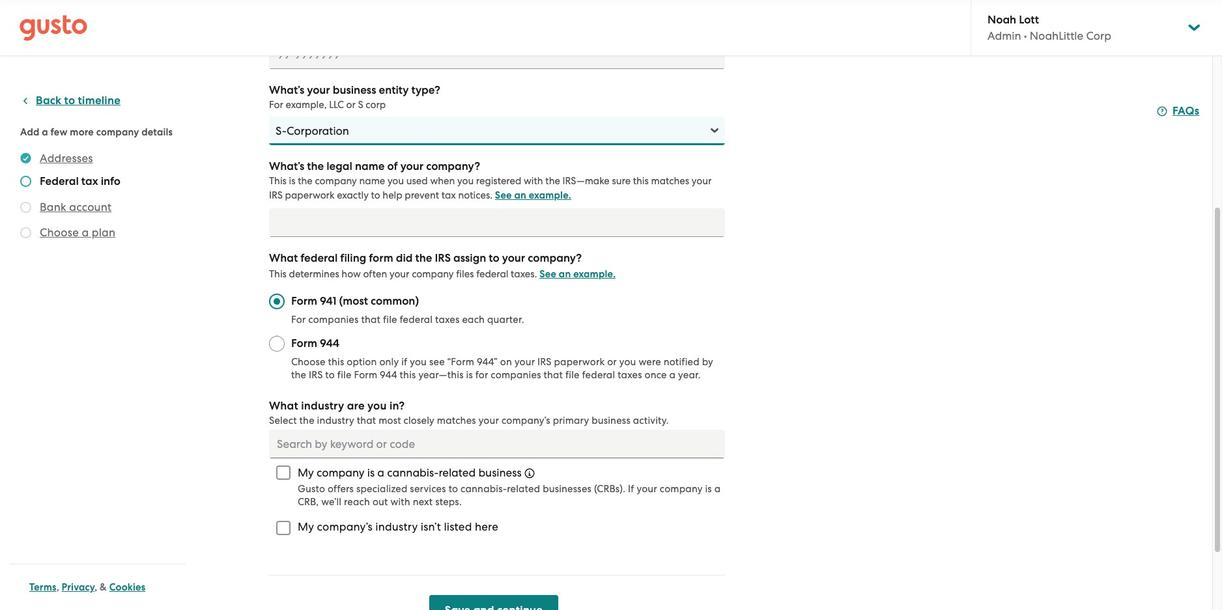 Task type: describe. For each thing, give the bounding box(es) containing it.
out
[[373, 497, 388, 508]]

tax inside federal tax info list
[[81, 175, 98, 188]]

1 vertical spatial industry
[[317, 415, 354, 427]]

see
[[429, 356, 445, 368]]

•
[[1024, 29, 1028, 42]]

back to timeline button
[[20, 93, 121, 109]]

0 horizontal spatial file
[[337, 370, 352, 381]]

form
[[369, 252, 393, 265]]

each
[[462, 314, 485, 326]]

2 vertical spatial this
[[400, 370, 416, 381]]

option
[[347, 356, 377, 368]]

on
[[500, 356, 512, 368]]

0 horizontal spatial cannabis-
[[387, 467, 439, 480]]

what's for what's the legal name of your company?
[[269, 160, 304, 173]]

legal
[[327, 160, 353, 173]]

to inside form 944 choose this option only if you see "form 944" on your irs paperwork or you were notified by the irs to file form 944 this year—this is for companies that file federal taxes once a year.
[[325, 370, 335, 381]]

example,
[[286, 99, 327, 111]]

company up offers
[[317, 467, 365, 480]]

corp
[[366, 99, 386, 111]]

once
[[645, 370, 667, 381]]

when
[[430, 175, 455, 187]]

are
[[347, 400, 365, 413]]

addresses button
[[40, 151, 93, 166]]

used
[[406, 175, 428, 187]]

select
[[269, 415, 297, 427]]

is inside form 944 choose this option only if you see "form 944" on your irs paperwork or you were notified by the irs to file form 944 this year—this is for companies that file federal taxes once a year.
[[466, 370, 473, 381]]

only
[[380, 356, 399, 368]]

paperwork inside this is the company name you used when you registered with the irs—make sure this matches your irs paperwork exactly to help prevent tax notices.
[[285, 190, 335, 201]]

this inside 'what federal filing form did the irs assign to your company? this determines how often your company files federal taxes. see an example.'
[[269, 269, 287, 280]]

company right the more
[[96, 126, 139, 138]]

help
[[383, 190, 403, 201]]

back to timeline
[[36, 94, 121, 108]]

listed
[[444, 521, 472, 534]]

business inside what's your business entity type? for example, llc or s corp
[[333, 83, 376, 97]]

federal
[[40, 175, 79, 188]]

0 vertical spatial 944
[[320, 337, 340, 351]]

primary
[[553, 415, 589, 427]]

form 944 choose this option only if you see "form 944" on your irs paperwork or you were notified by the irs to file form 944 this year—this is for companies that file federal taxes once a year.
[[291, 337, 714, 381]]

often
[[363, 269, 387, 280]]

cookies
[[109, 582, 146, 594]]

year.
[[678, 370, 701, 381]]

paperwork inside form 944 choose this option only if you see "form 944" on your irs paperwork or you were notified by the irs to file form 944 this year—this is for companies that file federal taxes once a year.
[[554, 356, 605, 368]]

company inside gusto offers specialized services to cannabis-related businesses (crbs). if your company is a crb, we'll reach out with next steps.
[[660, 484, 703, 495]]

here
[[475, 521, 499, 534]]

company's inside what industry are you in? select the industry that most closely matches your company's primary business activity.
[[502, 415, 551, 427]]

what for what industry are you in?
[[269, 400, 298, 413]]

for
[[476, 370, 488, 381]]

services
[[410, 484, 446, 495]]

this inside this is the company name you used when you registered with the irs—make sure this matches your irs paperwork exactly to help prevent tax notices.
[[633, 175, 649, 187]]

company? inside 'what federal filing form did the irs assign to your company? this determines how often your company files federal taxes. see an example.'
[[528, 252, 582, 265]]

my company is a cannabis-related business
[[298, 467, 522, 480]]

add
[[20, 126, 39, 138]]

irs inside 'what federal filing form did the irs assign to your company? this determines how often your company files federal taxes. see an example.'
[[435, 252, 451, 265]]

info
[[101, 175, 121, 188]]

bank account
[[40, 201, 112, 214]]

filing
[[340, 252, 366, 265]]

you inside what industry are you in? select the industry that most closely matches your company's primary business activity.
[[368, 400, 387, 413]]

by
[[702, 356, 714, 368]]

corp
[[1087, 29, 1112, 42]]

your inside this is the company name you used when you registered with the irs—make sure this matches your irs paperwork exactly to help prevent tax notices.
[[692, 175, 712, 187]]

form for form 941 (most common)
[[291, 295, 317, 308]]

terms
[[29, 582, 56, 594]]

federal tax info list
[[20, 151, 181, 243]]

federal tax info
[[40, 175, 121, 188]]

to inside this is the company name you used when you registered with the irs—make sure this matches your irs paperwork exactly to help prevent tax notices.
[[371, 190, 380, 201]]

privacy
[[62, 582, 95, 594]]

determines
[[289, 269, 339, 280]]

irs inside this is the company name you used when you registered with the irs—make sure this matches your irs paperwork exactly to help prevent tax notices.
[[269, 190, 283, 201]]

addresses
[[40, 152, 93, 165]]

offers
[[328, 484, 354, 495]]

lott
[[1020, 13, 1039, 27]]

companies inside form 941 (most common) for companies that file federal taxes each quarter.
[[308, 314, 359, 326]]

terms , privacy , & cookies
[[29, 582, 146, 594]]

timeline
[[78, 94, 121, 108]]

noah
[[988, 13, 1017, 27]]

with inside this is the company name you used when you registered with the irs—make sure this matches your irs paperwork exactly to help prevent tax notices.
[[524, 175, 543, 187]]

1 vertical spatial this
[[328, 356, 344, 368]]

taxes inside form 941 (most common) for companies that file federal taxes each quarter.
[[435, 314, 460, 326]]

0 vertical spatial name
[[355, 160, 385, 173]]

your inside what's your business entity type? for example, llc or s corp
[[307, 83, 330, 97]]

see an example.
[[495, 190, 572, 201]]

tax inside this is the company name you used when you registered with the irs—make sure this matches your irs paperwork exactly to help prevent tax notices.
[[442, 190, 456, 201]]

exactly
[[337, 190, 369, 201]]

taxes.
[[511, 269, 537, 280]]

form 941 (most common) for companies that file federal taxes each quarter.
[[291, 295, 524, 326]]

bank
[[40, 201, 66, 214]]

an inside see an example. popup button
[[514, 190, 527, 201]]

few
[[51, 126, 68, 138]]

noahlittle
[[1030, 29, 1084, 42]]

prevent
[[405, 190, 439, 201]]

&
[[100, 582, 107, 594]]

federal inside form 944 choose this option only if you see "form 944" on your irs paperwork or you were notified by the irs to file form 944 this year—this is for companies that file federal taxes once a year.
[[582, 370, 615, 381]]

2 , from the left
[[95, 582, 97, 594]]

type?
[[412, 83, 441, 97]]

were
[[639, 356, 661, 368]]

944"
[[477, 356, 498, 368]]

specialized
[[356, 484, 408, 495]]

0 vertical spatial industry
[[301, 400, 344, 413]]

see inside popup button
[[495, 190, 512, 201]]

closely
[[404, 415, 435, 427]]

"form
[[448, 356, 475, 368]]

1 check image from the top
[[20, 176, 31, 187]]

0 vertical spatial related
[[439, 467, 476, 480]]

home image
[[20, 15, 87, 41]]

business inside what industry are you in? select the industry that most closely matches your company's primary business activity.
[[592, 415, 631, 427]]

businesses
[[543, 484, 592, 495]]

with inside gusto offers specialized services to cannabis-related businesses (crbs). if your company is a crb, we'll reach out with next steps.
[[391, 497, 411, 508]]

what federal filing form did the irs assign to your company? this determines how often your company files federal taxes. see an example.
[[269, 252, 616, 280]]

see an example. button for what federal filing form did the irs assign to your company?
[[540, 267, 616, 282]]

choose inside form 944 choose this option only if you see "form 944" on your irs paperwork or you were notified by the irs to file form 944 this year—this is for companies that file federal taxes once a year.
[[291, 356, 326, 368]]

crb,
[[298, 497, 319, 508]]

taxes inside form 944 choose this option only if you see "form 944" on your irs paperwork or you were notified by the irs to file form 944 this year—this is for companies that file federal taxes once a year.
[[618, 370, 642, 381]]

My company's industry isn't listed here checkbox
[[269, 514, 298, 543]]

add a few more company details
[[20, 126, 173, 138]]

reach
[[344, 497, 370, 508]]

if
[[628, 484, 635, 495]]

steps.
[[435, 497, 462, 508]]

see an example. button for what's the legal name of your company?
[[495, 188, 572, 203]]

cookies button
[[109, 580, 146, 596]]

related inside gusto offers specialized services to cannabis-related businesses (crbs). if your company is a crb, we'll reach out with next steps.
[[507, 484, 540, 495]]

this is the company name you used when you registered with the irs—make sure this matches your irs paperwork exactly to help prevent tax notices.
[[269, 175, 712, 201]]

a inside button
[[82, 226, 89, 239]]

you up 'help'
[[388, 175, 404, 187]]

for inside form 941 (most common) for companies that file federal taxes each quarter.
[[291, 314, 306, 326]]

bank account button
[[40, 199, 112, 215]]

your inside what industry are you in? select the industry that most closely matches your company's primary business activity.
[[479, 415, 499, 427]]

what industry are you in? select the industry that most closely matches your company's primary business activity.
[[269, 400, 669, 427]]



Task type: locate. For each thing, give the bounding box(es) containing it.
account
[[69, 201, 112, 214]]

1 horizontal spatial related
[[507, 484, 540, 495]]

2 this from the top
[[269, 269, 287, 280]]

that inside form 944 choose this option only if you see "form 944" on your irs paperwork or you were notified by the irs to file form 944 this year—this is for companies that file federal taxes once a year.
[[544, 370, 563, 381]]

for inside what's your business entity type? for example, llc or s corp
[[269, 99, 283, 111]]

admin
[[988, 29, 1022, 42]]

(crbs).
[[594, 484, 626, 495]]

what
[[269, 252, 298, 265], [269, 400, 298, 413]]

0 horizontal spatial an
[[514, 190, 527, 201]]

this left option
[[328, 356, 344, 368]]

matches right sure
[[651, 175, 690, 187]]

1 what from the top
[[269, 252, 298, 265]]

1 what's from the top
[[269, 83, 304, 97]]

0 vertical spatial check image
[[20, 176, 31, 187]]

a inside form 944 choose this option only if you see "form 944" on your irs paperwork or you were notified by the irs to file form 944 this year—this is for companies that file federal taxes once a year.
[[670, 370, 676, 381]]

0 horizontal spatial tax
[[81, 175, 98, 188]]

an right taxes.
[[559, 269, 571, 280]]

1 vertical spatial business
[[592, 415, 631, 427]]

0 vertical spatial or
[[346, 99, 356, 111]]

notices.
[[458, 190, 493, 201]]

0 horizontal spatial companies
[[308, 314, 359, 326]]

assign
[[454, 252, 486, 265]]

to inside button
[[64, 94, 75, 108]]

1 horizontal spatial 944
[[380, 370, 397, 381]]

file
[[383, 314, 397, 326], [337, 370, 352, 381], [566, 370, 580, 381]]

for left 'example,'
[[269, 99, 283, 111]]

0 vertical spatial form
[[291, 295, 317, 308]]

0 vertical spatial what
[[269, 252, 298, 265]]

what's up 'example,'
[[269, 83, 304, 97]]

you up most
[[368, 400, 387, 413]]

activity.
[[633, 415, 669, 427]]

1 horizontal spatial an
[[559, 269, 571, 280]]

1 horizontal spatial or
[[608, 356, 617, 368]]

1 horizontal spatial company's
[[502, 415, 551, 427]]

company? up taxes.
[[528, 252, 582, 265]]

1 vertical spatial related
[[507, 484, 540, 495]]

2 horizontal spatial this
[[633, 175, 649, 187]]

1 horizontal spatial tax
[[442, 190, 456, 201]]

federal up 'determines'
[[301, 252, 338, 265]]

gusto
[[298, 484, 325, 495]]

what's
[[269, 83, 304, 97], [269, 160, 304, 173]]

see an example. button right taxes.
[[540, 267, 616, 282]]

details
[[142, 126, 173, 138]]

cannabis- inside gusto offers specialized services to cannabis-related businesses (crbs). if your company is a crb, we'll reach out with next steps.
[[461, 484, 507, 495]]

0 vertical spatial matches
[[651, 175, 690, 187]]

my for my company's industry isn't listed here
[[298, 521, 314, 534]]

federal down common)
[[400, 314, 433, 326]]

tax left info at left top
[[81, 175, 98, 188]]

an
[[514, 190, 527, 201], [559, 269, 571, 280]]

company inside this is the company name you used when you registered with the irs—make sure this matches your irs paperwork exactly to help prevent tax notices.
[[315, 175, 357, 187]]

to inside 'what federal filing form did the irs assign to your company? this determines how often your company files federal taxes. see an example.'
[[489, 252, 500, 265]]

my
[[298, 467, 314, 480], [298, 521, 314, 534]]

file inside form 941 (most common) for companies that file federal taxes each quarter.
[[383, 314, 397, 326]]

1 vertical spatial with
[[391, 497, 411, 508]]

0 horizontal spatial company?
[[426, 160, 480, 173]]

see an example. button
[[495, 188, 572, 203], [540, 267, 616, 282]]

see an example. button down the registered
[[495, 188, 572, 203]]

industry
[[301, 400, 344, 413], [317, 415, 354, 427], [376, 521, 418, 534]]

0 horizontal spatial taxes
[[435, 314, 460, 326]]

federal up primary
[[582, 370, 615, 381]]

1 vertical spatial matches
[[437, 415, 476, 427]]

0 vertical spatial see an example. button
[[495, 188, 572, 203]]

1 vertical spatial see an example. button
[[540, 267, 616, 282]]

company? up when
[[426, 160, 480, 173]]

federal
[[301, 252, 338, 265], [477, 269, 509, 280], [400, 314, 433, 326], [582, 370, 615, 381]]

that down are
[[357, 415, 376, 427]]

1 vertical spatial tax
[[442, 190, 456, 201]]

, left '&'
[[95, 582, 97, 594]]

we'll
[[321, 497, 342, 508]]

this inside this is the company name you used when you registered with the irs—make sure this matches your irs paperwork exactly to help prevent tax notices.
[[269, 175, 287, 187]]

2 horizontal spatial file
[[566, 370, 580, 381]]

2 horizontal spatial business
[[592, 415, 631, 427]]

see right taxes.
[[540, 269, 557, 280]]

1 vertical spatial that
[[544, 370, 563, 381]]

how
[[342, 269, 361, 280]]

s
[[358, 99, 363, 111]]

or left s
[[346, 99, 356, 111]]

1 horizontal spatial cannabis-
[[461, 484, 507, 495]]

check image
[[20, 202, 31, 213]]

you left were
[[620, 356, 636, 368]]

1 vertical spatial taxes
[[618, 370, 642, 381]]

1 horizontal spatial choose
[[291, 356, 326, 368]]

my up 'gusto'
[[298, 467, 314, 480]]

0 horizontal spatial see
[[495, 190, 512, 201]]

what up select in the bottom of the page
[[269, 400, 298, 413]]

2 what from the top
[[269, 400, 298, 413]]

0 vertical spatial my
[[298, 467, 314, 480]]

1 vertical spatial this
[[269, 269, 287, 280]]

0 vertical spatial companies
[[308, 314, 359, 326]]

choose
[[40, 226, 79, 239], [291, 356, 326, 368]]

that inside form 941 (most common) for companies that file federal taxes each quarter.
[[361, 314, 381, 326]]

federal inside form 941 (most common) for companies that file federal taxes each quarter.
[[400, 314, 433, 326]]

0 vertical spatial see
[[495, 190, 512, 201]]

related
[[439, 467, 476, 480], [507, 484, 540, 495]]

entity
[[379, 83, 409, 97]]

the inside 'what federal filing form did the irs assign to your company? this determines how often your company files federal taxes. see an example.'
[[416, 252, 432, 265]]

0 vertical spatial choose
[[40, 226, 79, 239]]

industry down are
[[317, 415, 354, 427]]

1 vertical spatial paperwork
[[554, 356, 605, 368]]

companies inside form 944 choose this option only if you see "form 944" on your irs paperwork or you were notified by the irs to file form 944 this year—this is for companies that file federal taxes once a year.
[[491, 370, 541, 381]]

your inside form 944 choose this option only if you see "form 944" on your irs paperwork or you were notified by the irs to file form 944 this year—this is for companies that file federal taxes once a year.
[[515, 356, 535, 368]]

matches
[[651, 175, 690, 187], [437, 415, 476, 427]]

, left privacy 'link'
[[56, 582, 59, 594]]

choose a plan
[[40, 226, 116, 239]]

isn't
[[421, 521, 441, 534]]

1 vertical spatial example.
[[574, 269, 616, 280]]

0 vertical spatial business
[[333, 83, 376, 97]]

2 check image from the top
[[20, 227, 31, 239]]

to inside gusto offers specialized services to cannabis-related businesses (crbs). if your company is a crb, we'll reach out with next steps.
[[449, 484, 458, 495]]

this down if
[[400, 370, 416, 381]]

that inside what industry are you in? select the industry that most closely matches your company's primary business activity.
[[357, 415, 376, 427]]

0 horizontal spatial example.
[[529, 190, 572, 201]]

or inside what's your business entity type? for example, llc or s corp
[[346, 99, 356, 111]]

is inside this is the company name you used when you registered with the irs—make sure this matches your irs paperwork exactly to help prevent tax notices.
[[289, 175, 296, 187]]

0 vertical spatial this
[[633, 175, 649, 187]]

example. inside 'what federal filing form did the irs assign to your company? this determines how often your company files federal taxes. see an example.'
[[574, 269, 616, 280]]

back
[[36, 94, 61, 108]]

or left were
[[608, 356, 617, 368]]

name down what's the legal name of your company?
[[359, 175, 385, 187]]

2 vertical spatial form
[[354, 370, 378, 381]]

(most
[[339, 295, 368, 308]]

file up primary
[[566, 370, 580, 381]]

1 vertical spatial what
[[269, 400, 298, 413]]

0 horizontal spatial related
[[439, 467, 476, 480]]

0 vertical spatial an
[[514, 190, 527, 201]]

1 horizontal spatial business
[[479, 467, 522, 480]]

faqs
[[1173, 104, 1200, 118]]

circle check image
[[20, 151, 31, 166]]

company's down reach
[[317, 521, 373, 534]]

an inside 'what federal filing form did the irs assign to your company? this determines how often your company files federal taxes. see an example.'
[[559, 269, 571, 280]]

see
[[495, 190, 512, 201], [540, 269, 557, 280]]

form inside form 941 (most common) for companies that file federal taxes each quarter.
[[291, 295, 317, 308]]

0 vertical spatial what's
[[269, 83, 304, 97]]

0 horizontal spatial 944
[[320, 337, 340, 351]]

form
[[291, 295, 317, 308], [291, 337, 317, 351], [354, 370, 378, 381]]

with
[[524, 175, 543, 187], [391, 497, 411, 508]]

this
[[269, 175, 287, 187], [269, 269, 287, 280]]

the inside what industry are you in? select the industry that most closely matches your company's primary business activity.
[[300, 415, 315, 427]]

0 vertical spatial paperwork
[[285, 190, 335, 201]]

more
[[70, 126, 94, 138]]

business
[[333, 83, 376, 97], [592, 415, 631, 427], [479, 467, 522, 480]]

matches right closely
[[437, 415, 476, 427]]

0 horizontal spatial for
[[269, 99, 283, 111]]

name left of
[[355, 160, 385, 173]]

that down (most
[[361, 314, 381, 326]]

what's inside what's your business entity type? for example, llc or s corp
[[269, 83, 304, 97]]

,
[[56, 582, 59, 594], [95, 582, 97, 594]]

what up 'determines'
[[269, 252, 298, 265]]

files
[[456, 269, 474, 280]]

privacy link
[[62, 582, 95, 594]]

None checkbox
[[269, 459, 298, 487]]

irs—make
[[563, 175, 610, 187]]

this right sure
[[633, 175, 649, 187]]

example.
[[529, 190, 572, 201], [574, 269, 616, 280]]

1 horizontal spatial company?
[[528, 252, 582, 265]]

company inside 'what federal filing form did the irs assign to your company? this determines how often your company files federal taxes. see an example.'
[[412, 269, 454, 280]]

0 horizontal spatial company's
[[317, 521, 373, 534]]

1 horizontal spatial example.
[[574, 269, 616, 280]]

is inside gusto offers specialized services to cannabis-related businesses (crbs). if your company is a crb, we'll reach out with next steps.
[[705, 484, 712, 495]]

2 vertical spatial that
[[357, 415, 376, 427]]

business up gusto offers specialized services to cannabis-related businesses (crbs). if your company is a crb, we'll reach out with next steps.
[[479, 467, 522, 480]]

llc
[[329, 99, 344, 111]]

form for form 944
[[291, 337, 317, 351]]

my for my company is a cannabis-related business
[[298, 467, 314, 480]]

cannabis-
[[387, 467, 439, 480], [461, 484, 507, 495]]

1 this from the top
[[269, 175, 287, 187]]

None radio
[[269, 294, 285, 310], [269, 336, 285, 352], [269, 294, 285, 310], [269, 336, 285, 352]]

0 vertical spatial for
[[269, 99, 283, 111]]

1 vertical spatial name
[[359, 175, 385, 187]]

1 vertical spatial for
[[291, 314, 306, 326]]

gusto offers specialized services to cannabis-related businesses (crbs). if your company is a crb, we'll reach out with next steps.
[[298, 484, 721, 508]]

terms link
[[29, 582, 56, 594]]

1 horizontal spatial taxes
[[618, 370, 642, 381]]

What industry are you in? field
[[269, 430, 725, 459]]

with right out on the bottom
[[391, 497, 411, 508]]

0 vertical spatial example.
[[529, 190, 572, 201]]

business left activity. at the bottom right of page
[[592, 415, 631, 427]]

1 vertical spatial my
[[298, 521, 314, 534]]

1 vertical spatial company?
[[528, 252, 582, 265]]

1 horizontal spatial ,
[[95, 582, 97, 594]]

name
[[355, 160, 385, 173], [359, 175, 385, 187]]

companies down 941
[[308, 314, 359, 326]]

1 horizontal spatial companies
[[491, 370, 541, 381]]

check image down check image
[[20, 227, 31, 239]]

the inside form 944 choose this option only if you see "form 944" on your irs paperwork or you were notified by the irs to file form 944 this year—this is for companies that file federal taxes once a year.
[[291, 370, 306, 381]]

next
[[413, 497, 433, 508]]

1 vertical spatial 944
[[380, 370, 397, 381]]

1 horizontal spatial matches
[[651, 175, 690, 187]]

what for what federal filing form did the irs assign to your company?
[[269, 252, 298, 265]]

company left files
[[412, 269, 454, 280]]

what's your business entity type? for example, llc or s corp
[[269, 83, 441, 111]]

a
[[42, 126, 48, 138], [82, 226, 89, 239], [670, 370, 676, 381], [378, 467, 385, 480], [715, 484, 721, 495]]

that
[[361, 314, 381, 326], [544, 370, 563, 381], [357, 415, 376, 427]]

0 horizontal spatial or
[[346, 99, 356, 111]]

1 my from the top
[[298, 467, 314, 480]]

941
[[320, 295, 337, 308]]

name inside this is the company name you used when you registered with the irs—make sure this matches your irs paperwork exactly to help prevent tax notices.
[[359, 175, 385, 187]]

choose inside choose a plan button
[[40, 226, 79, 239]]

cannabis- up services at the left bottom of page
[[387, 467, 439, 480]]

in?
[[390, 400, 405, 413]]

2 what's from the top
[[269, 160, 304, 173]]

file down option
[[337, 370, 352, 381]]

matches inside this is the company name you used when you registered with the irs—make sure this matches your irs paperwork exactly to help prevent tax notices.
[[651, 175, 690, 187]]

federal right files
[[477, 269, 509, 280]]

1 horizontal spatial paperwork
[[554, 356, 605, 368]]

industry left are
[[301, 400, 344, 413]]

sure
[[612, 175, 631, 187]]

what inside what industry are you in? select the industry that most closely matches your company's primary business activity.
[[269, 400, 298, 413]]

0 horizontal spatial matches
[[437, 415, 476, 427]]

of
[[387, 160, 398, 173]]

faqs button
[[1157, 104, 1200, 119]]

what's left legal
[[269, 160, 304, 173]]

did
[[396, 252, 413, 265]]

choose down bank
[[40, 226, 79, 239]]

industry down out on the bottom
[[376, 521, 418, 534]]

1 vertical spatial company's
[[317, 521, 373, 534]]

choose left option
[[291, 356, 326, 368]]

0 horizontal spatial ,
[[56, 582, 59, 594]]

related up steps.
[[439, 467, 476, 480]]

companies down on
[[491, 370, 541, 381]]

registered
[[476, 175, 522, 187]]

taxes down were
[[618, 370, 642, 381]]

0 horizontal spatial with
[[391, 497, 411, 508]]

example. inside popup button
[[529, 190, 572, 201]]

noah lott admin • noahlittle corp
[[988, 13, 1112, 42]]

see inside 'what federal filing form did the irs assign to your company? this determines how often your company files federal taxes. see an example.'
[[540, 269, 557, 280]]

check image down 'circle check' icon
[[20, 176, 31, 187]]

business up s
[[333, 83, 376, 97]]

your inside gusto offers specialized services to cannabis-related businesses (crbs). if your company is a crb, we'll reach out with next steps.
[[637, 484, 658, 495]]

matches inside what industry are you in? select the industry that most closely matches your company's primary business activity.
[[437, 415, 476, 427]]

0 vertical spatial that
[[361, 314, 381, 326]]

1 , from the left
[[56, 582, 59, 594]]

0 horizontal spatial choose
[[40, 226, 79, 239]]

what inside 'what federal filing form did the irs assign to your company? this determines how often your company files federal taxes. see an example.'
[[269, 252, 298, 265]]

1 vertical spatial companies
[[491, 370, 541, 381]]

cannabis- up steps.
[[461, 484, 507, 495]]

what's for what's your business entity type? for example, llc or s corp
[[269, 83, 304, 97]]

plan
[[92, 226, 116, 239]]

1 horizontal spatial for
[[291, 314, 306, 326]]

check image
[[20, 176, 31, 187], [20, 227, 31, 239]]

see down the registered
[[495, 190, 512, 201]]

0 vertical spatial this
[[269, 175, 287, 187]]

paperwork up primary
[[554, 356, 605, 368]]

0 vertical spatial with
[[524, 175, 543, 187]]

related left businesses
[[507, 484, 540, 495]]

company's up what industry are you in? field
[[502, 415, 551, 427]]

a inside gusto offers specialized services to cannabis-related businesses (crbs). if your company is a crb, we'll reach out with next steps.
[[715, 484, 721, 495]]

you right if
[[410, 356, 427, 368]]

company right if
[[660, 484, 703, 495]]

irs
[[269, 190, 283, 201], [435, 252, 451, 265], [538, 356, 552, 368], [309, 370, 323, 381]]

1 horizontal spatial with
[[524, 175, 543, 187]]

2 vertical spatial industry
[[376, 521, 418, 534]]

2 my from the top
[[298, 521, 314, 534]]

paperwork down legal
[[285, 190, 335, 201]]

to
[[64, 94, 75, 108], [371, 190, 380, 201], [489, 252, 500, 265], [325, 370, 335, 381], [449, 484, 458, 495]]

taxes left each
[[435, 314, 460, 326]]

most
[[379, 415, 401, 427]]

what's the legal name of your company?
[[269, 160, 480, 173]]

for down 'determines'
[[291, 314, 306, 326]]

file down common)
[[383, 314, 397, 326]]

0 horizontal spatial this
[[328, 356, 344, 368]]

quarter.
[[487, 314, 524, 326]]

1 vertical spatial cannabis-
[[461, 484, 507, 495]]

1 vertical spatial choose
[[291, 356, 326, 368]]

1 vertical spatial check image
[[20, 227, 31, 239]]

company down legal
[[315, 175, 357, 187]]

that up primary
[[544, 370, 563, 381]]

tax down when
[[442, 190, 456, 201]]

or inside form 944 choose this option only if you see "form 944" on your irs paperwork or you were notified by the irs to file form 944 this year—this is for companies that file federal taxes once a year.
[[608, 356, 617, 368]]

944 down 941
[[320, 337, 340, 351]]

0 horizontal spatial business
[[333, 83, 376, 97]]

What's the legal name of your company? text field
[[269, 209, 725, 237]]

my down crb,
[[298, 521, 314, 534]]

1 vertical spatial an
[[559, 269, 571, 280]]

this
[[633, 175, 649, 187], [328, 356, 344, 368], [400, 370, 416, 381]]

1 vertical spatial form
[[291, 337, 317, 351]]

944 down only
[[380, 370, 397, 381]]

with up see an example.
[[524, 175, 543, 187]]

you
[[388, 175, 404, 187], [458, 175, 474, 187], [410, 356, 427, 368], [620, 356, 636, 368], [368, 400, 387, 413]]

0 vertical spatial company?
[[426, 160, 480, 173]]

1 horizontal spatial file
[[383, 314, 397, 326]]

an down the registered
[[514, 190, 527, 201]]

choose a plan button
[[40, 225, 116, 240]]

0 vertical spatial tax
[[81, 175, 98, 188]]

1 vertical spatial or
[[608, 356, 617, 368]]

you up 'notices.'
[[458, 175, 474, 187]]

0 vertical spatial company's
[[502, 415, 551, 427]]



Task type: vqa. For each thing, say whether or not it's contained in the screenshot.
the inside the WHAT FEDERAL FILING FORM DID THE IRS ASSIGN TO YOUR COMPANY? THIS DETERMINES HOW OFTEN YOUR COMPANY FILES FEDERAL TAXES. SEE AN EXAMPLE.
yes



